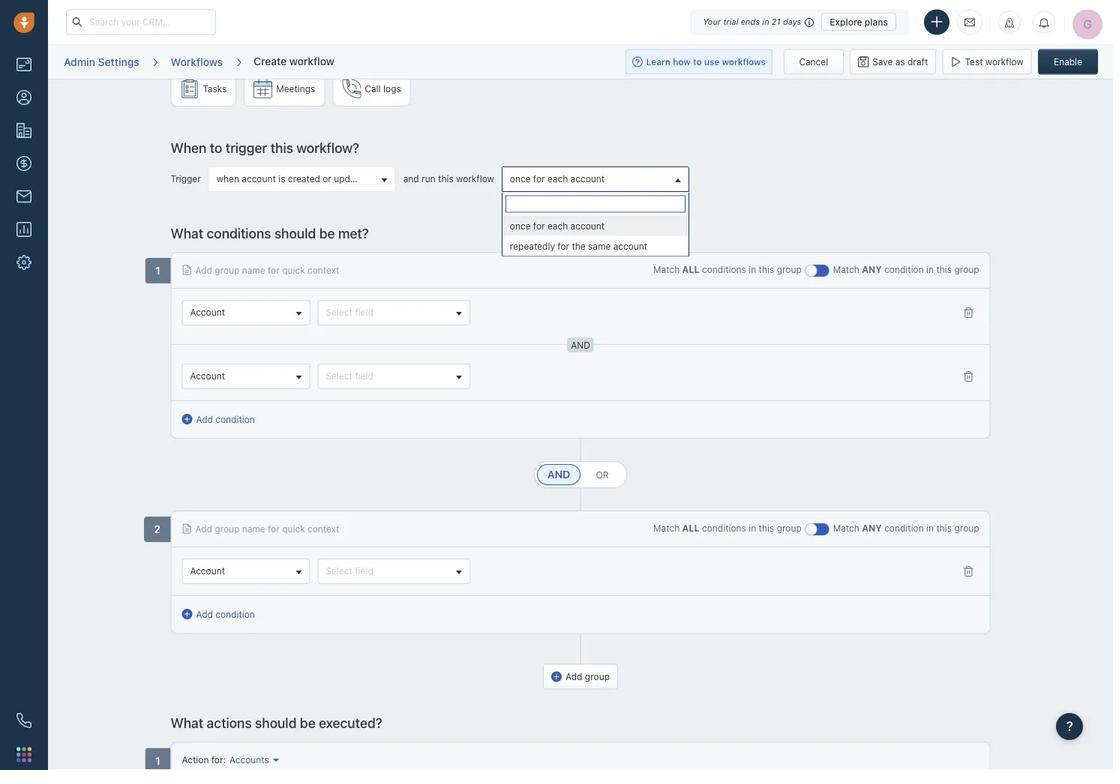Task type: describe. For each thing, give the bounding box(es) containing it.
account inside "dropdown button"
[[571, 174, 605, 185]]

select for 1st the select field button from the top
[[326, 308, 352, 318]]

1 add condition link from the top
[[182, 413, 255, 426]]

when account is created or updated
[[217, 174, 369, 185]]

select for second the select field button from the top of the page
[[326, 371, 352, 382]]

when
[[171, 140, 207, 156]]

for inside once for each account option
[[533, 221, 545, 231]]

select field for 1st the select field button from the bottom
[[326, 566, 373, 577]]

to
[[210, 140, 222, 156]]

match all conditions in this group for 1st the select field button from the top
[[653, 265, 802, 275]]

once for each account button
[[502, 167, 689, 192]]

test
[[965, 57, 983, 67]]

workflow?
[[296, 140, 359, 156]]

repeatedly for the same account option
[[502, 236, 688, 256]]

meetings button
[[244, 72, 325, 107]]

explore plans
[[830, 17, 888, 27]]

admin
[[64, 55, 95, 68]]

0 vertical spatial conditions
[[207, 225, 271, 242]]

create
[[254, 55, 287, 67]]

your trial ends in 21 days
[[703, 17, 801, 27]]

phone element
[[9, 706, 39, 736]]

all for 1st the select field button from the bottom
[[682, 524, 700, 534]]

add for first add condition link from the bottom
[[196, 610, 213, 620]]

be for met?
[[319, 225, 335, 242]]

created
[[288, 174, 320, 185]]

actions
[[207, 715, 252, 732]]

1 account from the top
[[190, 308, 225, 318]]

when
[[217, 174, 239, 185]]

all for 1st the select field button from the top
[[682, 265, 700, 275]]

quick for 1st the select field button from the top
[[282, 265, 305, 276]]

1 horizontal spatial workflow
[[456, 174, 494, 185]]

add group name for quick context for 1st the select field button from the bottom
[[195, 524, 339, 535]]

email image
[[965, 16, 975, 28]]

3 select field button from the top
[[317, 559, 470, 585]]

draft
[[908, 57, 928, 67]]

should for conditions
[[274, 225, 316, 242]]

add group button
[[543, 664, 618, 690]]

2 account from the top
[[190, 371, 225, 382]]

accounts button
[[226, 754, 279, 767]]

updated
[[334, 174, 369, 185]]

add for 1st add condition link from the top
[[196, 414, 213, 425]]

21
[[772, 17, 781, 27]]

account button for 1st the select field button from the top
[[182, 300, 310, 326]]

once for each account inside "dropdown button"
[[510, 174, 605, 185]]

when to trigger this workflow?
[[171, 140, 359, 156]]

freshworks switcher image
[[17, 747, 32, 762]]

list box containing once for each account
[[502, 216, 688, 256]]

phone image
[[17, 713, 32, 728]]

quick for 1st the select field button from the bottom
[[282, 524, 305, 535]]

1 select field button from the top
[[317, 300, 470, 326]]

workflows link
[[170, 50, 224, 74]]

ends
[[741, 17, 760, 27]]

match all conditions in this group for 1st the select field button from the bottom
[[653, 524, 802, 534]]

match any condition in this group for 1st the select field button from the bottom
[[833, 524, 979, 534]]

once for each account inside option
[[510, 221, 605, 231]]

3 account from the top
[[190, 566, 225, 577]]

explore
[[830, 17, 862, 27]]

field for 1st the select field button from the bottom
[[355, 566, 373, 577]]

trial
[[723, 17, 738, 27]]

same
[[588, 241, 611, 251]]

admin settings
[[64, 55, 139, 68]]

group containing tasks
[[171, 72, 991, 114]]

each inside option
[[548, 221, 568, 231]]

save
[[872, 57, 893, 67]]

2 add condition link from the top
[[182, 608, 255, 622]]



Task type: vqa. For each thing, say whether or not it's contained in the screenshot.
PRODUCTS link
no



Task type: locate. For each thing, give the bounding box(es) containing it.
None search field
[[505, 195, 685, 213]]

2 all from the top
[[682, 524, 700, 534]]

add
[[195, 265, 212, 276], [196, 414, 213, 425], [195, 524, 212, 535], [196, 610, 213, 620], [566, 672, 582, 682]]

2 vertical spatial account button
[[182, 559, 310, 585]]

2 name from the top
[[242, 524, 265, 535]]

this
[[270, 140, 293, 156], [438, 174, 454, 185], [759, 265, 774, 275], [936, 265, 952, 275], [759, 524, 774, 534], [936, 524, 952, 534]]

action
[[182, 755, 209, 765]]

1 vertical spatial select
[[326, 371, 352, 382]]

what up action
[[171, 715, 203, 732]]

1 match any condition in this group from the top
[[833, 265, 979, 275]]

1 vertical spatial add condition link
[[182, 608, 255, 622]]

2 once from the top
[[510, 221, 531, 231]]

0 vertical spatial add condition
[[196, 414, 255, 425]]

should up accounts button
[[255, 715, 297, 732]]

when account is created or updated button
[[208, 167, 396, 192]]

select field for 1st the select field button from the top
[[326, 308, 373, 318]]

admin settings link
[[63, 50, 140, 74]]

repeatedly
[[510, 241, 555, 251]]

trigger
[[226, 140, 267, 156]]

0 vertical spatial select field button
[[317, 300, 470, 326]]

2 quick from the top
[[282, 524, 305, 535]]

or
[[323, 174, 331, 185], [596, 470, 609, 481]]

field for second the select field button from the top of the page
[[355, 371, 373, 382]]

should down when account is created or updated
[[274, 225, 316, 242]]

be
[[319, 225, 335, 242], [300, 715, 316, 732]]

name for 1st the select field button from the bottom
[[242, 524, 265, 535]]

in
[[762, 17, 769, 27], [749, 265, 756, 275], [926, 265, 934, 275], [749, 524, 756, 534], [926, 524, 934, 534]]

1 what from the top
[[171, 225, 203, 242]]

once for each account option
[[502, 216, 688, 236]]

1 vertical spatial select field button
[[317, 364, 470, 390]]

logs
[[383, 84, 401, 94]]

0 vertical spatial quick
[[282, 265, 305, 276]]

1 vertical spatial once for each account
[[510, 221, 605, 231]]

and link
[[537, 465, 581, 486], [537, 465, 581, 486]]

any for 1st the select field button from the top
[[862, 265, 882, 275]]

1 vertical spatial each
[[548, 221, 568, 231]]

explore plans link
[[821, 13, 896, 31]]

accounts
[[230, 755, 269, 765]]

match all conditions in this group
[[653, 265, 802, 275], [653, 524, 802, 534]]

trigger
[[171, 174, 201, 185]]

:
[[223, 755, 226, 765]]

1 add condition from the top
[[196, 414, 255, 425]]

what for what conditions should be met?
[[171, 225, 203, 242]]

each up repeatedly for the same account
[[548, 221, 568, 231]]

2 vertical spatial field
[[355, 566, 373, 577]]

0 vertical spatial add group name for quick context
[[195, 265, 339, 276]]

1 vertical spatial what
[[171, 715, 203, 732]]

2 select from the top
[[326, 371, 352, 382]]

call logs button
[[333, 72, 411, 107]]

1 vertical spatial account button
[[182, 364, 310, 390]]

1 vertical spatial be
[[300, 715, 316, 732]]

0 vertical spatial add condition link
[[182, 413, 255, 426]]

conditions
[[207, 225, 271, 242], [702, 265, 746, 275], [702, 524, 746, 534]]

select
[[326, 308, 352, 318], [326, 371, 352, 382], [326, 566, 352, 577]]

be left the met?
[[319, 225, 335, 242]]

0 vertical spatial field
[[355, 308, 373, 318]]

2 add condition from the top
[[196, 610, 255, 620]]

any
[[862, 265, 882, 275], [862, 524, 882, 534]]

add for the add group button
[[566, 672, 582, 682]]

1 vertical spatial should
[[255, 715, 297, 732]]

workflow for test workflow
[[986, 57, 1024, 67]]

or link
[[581, 465, 624, 486]]

plans
[[865, 17, 888, 27]]

1 vertical spatial account
[[190, 371, 225, 382]]

add group name for quick context
[[195, 265, 339, 276], [195, 524, 339, 535]]

workflows
[[171, 55, 223, 68]]

1 vertical spatial field
[[355, 371, 373, 382]]

3 account button from the top
[[182, 559, 310, 585]]

2 add group name for quick context from the top
[[195, 524, 339, 535]]

0 horizontal spatial workflow
[[289, 55, 334, 67]]

0 vertical spatial should
[[274, 225, 316, 242]]

once
[[510, 174, 531, 185], [510, 221, 531, 231]]

1 vertical spatial quick
[[282, 524, 305, 535]]

any for 1st the select field button from the bottom
[[862, 524, 882, 534]]

account inside "button"
[[242, 174, 276, 185]]

workflow up meetings on the top left
[[289, 55, 334, 67]]

1 each from the top
[[548, 174, 568, 185]]

cancel button
[[784, 49, 844, 75]]

2 context from the top
[[308, 524, 339, 535]]

or inside "button"
[[323, 174, 331, 185]]

0 vertical spatial what
[[171, 225, 203, 242]]

what conditions should be met?
[[171, 225, 369, 242]]

1 any from the top
[[862, 265, 882, 275]]

once for each account up repeatedly for the same account
[[510, 221, 605, 231]]

0 vertical spatial account button
[[182, 300, 310, 326]]

0 vertical spatial all
[[682, 265, 700, 275]]

add condition for first add condition link from the bottom
[[196, 610, 255, 620]]

all
[[682, 265, 700, 275], [682, 524, 700, 534]]

be for executed?
[[300, 715, 316, 732]]

test workflow button
[[943, 49, 1032, 75]]

1 vertical spatial match any condition in this group
[[833, 524, 979, 534]]

0 vertical spatial account
[[190, 308, 225, 318]]

1 vertical spatial once
[[510, 221, 531, 231]]

settings
[[98, 55, 139, 68]]

should
[[274, 225, 316, 242], [255, 715, 297, 732]]

0 vertical spatial once
[[510, 174, 531, 185]]

1 quick from the top
[[282, 265, 305, 276]]

what
[[171, 225, 203, 242], [171, 715, 203, 732]]

executed?
[[319, 715, 382, 732]]

0 horizontal spatial be
[[300, 715, 316, 732]]

each inside "dropdown button"
[[548, 174, 568, 185]]

cancel
[[799, 57, 828, 67]]

each
[[548, 174, 568, 185], [548, 221, 568, 231]]

what down "trigger"
[[171, 225, 203, 242]]

add group
[[566, 672, 610, 682]]

met?
[[338, 225, 369, 242]]

match
[[653, 265, 680, 275], [833, 265, 860, 275], [653, 524, 680, 534], [833, 524, 860, 534]]

account button for 1st the select field button from the bottom
[[182, 559, 310, 585]]

1 vertical spatial all
[[682, 524, 700, 534]]

1 vertical spatial name
[[242, 524, 265, 535]]

1 all from the top
[[682, 265, 700, 275]]

and run this workflow
[[403, 174, 494, 185]]

action for :
[[182, 755, 226, 765]]

tasks
[[203, 84, 227, 94]]

group
[[777, 265, 802, 275], [954, 265, 979, 275], [215, 265, 240, 276], [777, 524, 802, 534], [954, 524, 979, 534], [215, 524, 240, 535], [585, 672, 610, 682]]

Search your CRM... text field
[[66, 9, 216, 35]]

1 once from the top
[[510, 174, 531, 185]]

3 field from the top
[[355, 566, 373, 577]]

0 horizontal spatial or
[[323, 174, 331, 185]]

0 vertical spatial once for each account
[[510, 174, 605, 185]]

2 vertical spatial select field button
[[317, 559, 470, 585]]

once inside option
[[510, 221, 531, 231]]

context for 1st the select field button from the top
[[308, 265, 339, 276]]

1 vertical spatial match all conditions in this group
[[653, 524, 802, 534]]

0 vertical spatial match any condition in this group
[[833, 265, 979, 275]]

2 vertical spatial conditions
[[702, 524, 746, 534]]

1 field from the top
[[355, 308, 373, 318]]

select field for second the select field button from the top of the page
[[326, 371, 373, 382]]

days
[[783, 17, 801, 27]]

meetings
[[276, 84, 315, 94]]

each up once for each account option
[[548, 174, 568, 185]]

0 vertical spatial or
[[323, 174, 331, 185]]

your
[[703, 17, 721, 27]]

2 each from the top
[[548, 221, 568, 231]]

is
[[278, 174, 285, 185]]

select field button
[[317, 300, 470, 326], [317, 364, 470, 390], [317, 559, 470, 585]]

context
[[308, 265, 339, 276], [308, 524, 339, 535]]

conditions for 1st the select field button from the bottom
[[702, 524, 746, 534]]

name
[[242, 265, 265, 276], [242, 524, 265, 535]]

enable button
[[1038, 49, 1098, 75]]

1 vertical spatial conditions
[[702, 265, 746, 275]]

and
[[403, 174, 419, 185], [547, 469, 570, 481], [549, 470, 568, 481]]

0 vertical spatial select field
[[326, 308, 373, 318]]

test workflow
[[965, 57, 1024, 67]]

2 once for each account from the top
[[510, 221, 605, 231]]

account
[[190, 308, 225, 318], [190, 371, 225, 382], [190, 566, 225, 577]]

add group name for quick context for 1st the select field button from the top
[[195, 265, 339, 276]]

1 vertical spatial add group name for quick context
[[195, 524, 339, 535]]

0 vertical spatial select
[[326, 308, 352, 318]]

1 vertical spatial any
[[862, 524, 882, 534]]

for
[[533, 174, 545, 185], [533, 221, 545, 231], [558, 241, 569, 251], [268, 265, 280, 276], [268, 524, 280, 535], [211, 755, 223, 765]]

0 vertical spatial name
[[242, 265, 265, 276]]

0 vertical spatial match all conditions in this group
[[653, 265, 802, 275]]

group inside the add group button
[[585, 672, 610, 682]]

workflow right run
[[456, 174, 494, 185]]

what for what actions should be executed?
[[171, 715, 203, 732]]

condition
[[884, 265, 924, 275], [215, 414, 255, 425], [884, 524, 924, 534], [215, 610, 255, 620]]

the
[[572, 241, 586, 251]]

account right same
[[613, 241, 647, 251]]

0 vertical spatial context
[[308, 265, 339, 276]]

add condition link
[[182, 413, 255, 426], [182, 608, 255, 622]]

1 once for each account from the top
[[510, 174, 605, 185]]

be left executed?
[[300, 715, 316, 732]]

account button for second the select field button from the top of the page
[[182, 364, 310, 390]]

once for "once for each account" "dropdown button"
[[510, 174, 531, 185]]

for inside repeatedly for the same account option
[[558, 241, 569, 251]]

1 vertical spatial add condition
[[196, 610, 255, 620]]

save as draft
[[872, 57, 928, 67]]

2 vertical spatial account
[[190, 566, 225, 577]]

1 vertical spatial context
[[308, 524, 339, 535]]

account
[[242, 174, 276, 185], [571, 174, 605, 185], [571, 221, 605, 231], [613, 241, 647, 251]]

for inside "once for each account" "dropdown button"
[[533, 174, 545, 185]]

workflow inside button
[[986, 57, 1024, 67]]

add condition for 1st add condition link from the top
[[196, 414, 255, 425]]

once for list box containing once for each account
[[510, 221, 531, 231]]

tasks button
[[171, 72, 236, 107]]

call logs
[[365, 84, 401, 94]]

name for 1st the select field button from the top
[[242, 265, 265, 276]]

1 account button from the top
[[182, 300, 310, 326]]

2 match all conditions in this group from the top
[[653, 524, 802, 534]]

enable
[[1054, 57, 1082, 67]]

account left is on the top left of the page
[[242, 174, 276, 185]]

0 vertical spatial be
[[319, 225, 335, 242]]

select for 1st the select field button from the bottom
[[326, 566, 352, 577]]

once inside "dropdown button"
[[510, 174, 531, 185]]

2 vertical spatial select
[[326, 566, 352, 577]]

match any condition in this group
[[833, 265, 979, 275], [833, 524, 979, 534]]

add condition
[[196, 414, 255, 425], [196, 610, 255, 620]]

1 horizontal spatial or
[[596, 470, 609, 481]]

2 field from the top
[[355, 371, 373, 382]]

match any condition in this group for 1st the select field button from the top
[[833, 265, 979, 275]]

group
[[171, 72, 991, 114]]

context for 1st the select field button from the bottom
[[308, 524, 339, 535]]

3 select from the top
[[326, 566, 352, 577]]

workflow for create workflow
[[289, 55, 334, 67]]

once for each account up once for each account option
[[510, 174, 605, 185]]

select field
[[326, 308, 373, 318], [326, 371, 373, 382], [326, 566, 373, 577]]

create workflow
[[254, 55, 334, 67]]

2 account button from the top
[[182, 364, 310, 390]]

conditions for 1st the select field button from the top
[[702, 265, 746, 275]]

1 vertical spatial select field
[[326, 371, 373, 382]]

list box
[[502, 216, 688, 256]]

2 horizontal spatial workflow
[[986, 57, 1024, 67]]

2 select field from the top
[[326, 371, 373, 382]]

account button
[[182, 300, 310, 326], [182, 364, 310, 390], [182, 559, 310, 585]]

account up repeatedly for the same account option
[[571, 221, 605, 231]]

2 vertical spatial select field
[[326, 566, 373, 577]]

2 match any condition in this group from the top
[[833, 524, 979, 534]]

3 select field from the top
[[326, 566, 373, 577]]

1 select field from the top
[[326, 308, 373, 318]]

1 select from the top
[[326, 308, 352, 318]]

1 vertical spatial or
[[596, 470, 609, 481]]

1 add group name for quick context from the top
[[195, 265, 339, 276]]

workflow right test
[[986, 57, 1024, 67]]

account up once for each account option
[[571, 174, 605, 185]]

call
[[365, 84, 381, 94]]

add inside button
[[566, 672, 582, 682]]

1 match all conditions in this group from the top
[[653, 265, 802, 275]]

2 any from the top
[[862, 524, 882, 534]]

repeatedly for the same account
[[510, 241, 647, 251]]

once for each account
[[510, 174, 605, 185], [510, 221, 605, 231]]

field for 1st the select field button from the top
[[355, 308, 373, 318]]

0 vertical spatial any
[[862, 265, 882, 275]]

should for actions
[[255, 715, 297, 732]]

save as draft button
[[850, 49, 936, 75]]

run
[[422, 174, 436, 185]]

2 select field button from the top
[[317, 364, 470, 390]]

1 name from the top
[[242, 265, 265, 276]]

what actions should be executed?
[[171, 715, 382, 732]]

0 vertical spatial each
[[548, 174, 568, 185]]

as
[[895, 57, 905, 67]]

1 horizontal spatial be
[[319, 225, 335, 242]]

2 what from the top
[[171, 715, 203, 732]]

1 context from the top
[[308, 265, 339, 276]]



